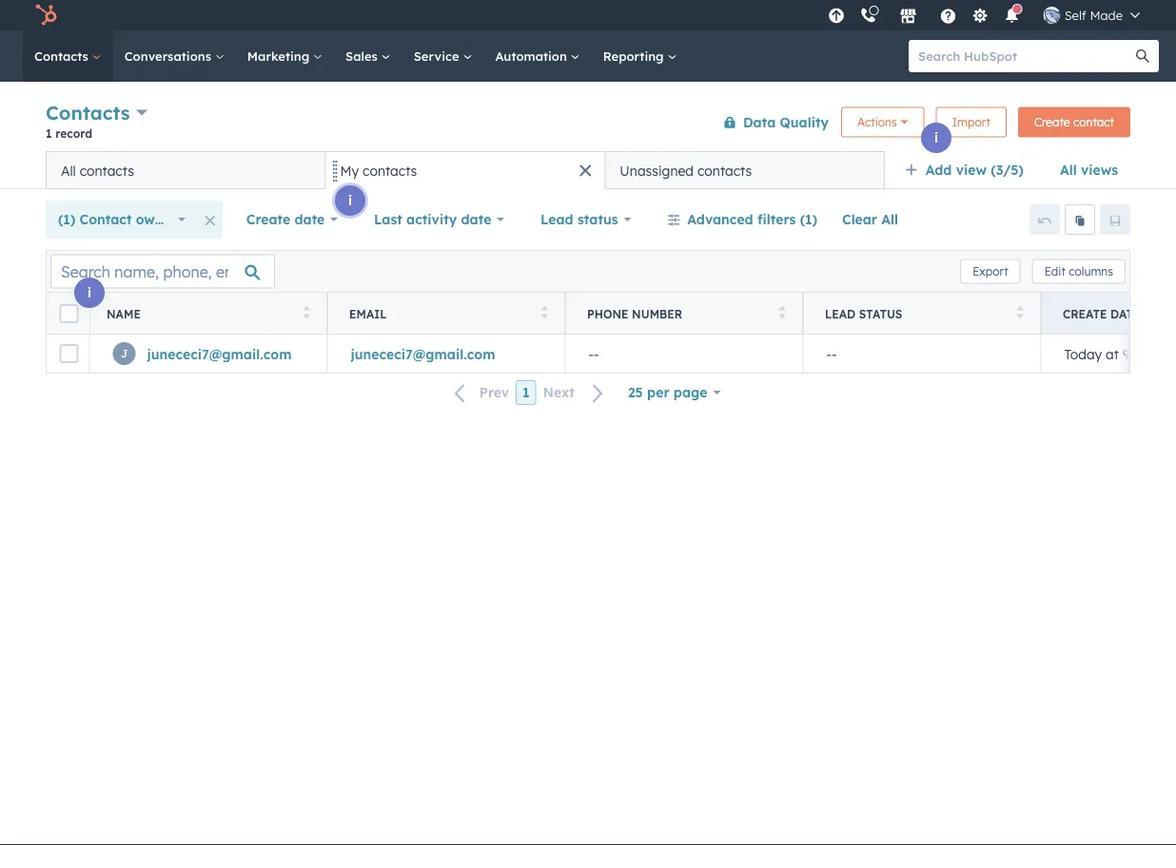 Task type: locate. For each thing, give the bounding box(es) containing it.
press to sort. image left phone
[[541, 306, 548, 319]]

0 horizontal spatial junececi7@gmail.com
[[147, 346, 292, 362]]

all for all views
[[1060, 162, 1077, 178]]

all inside all views link
[[1060, 162, 1077, 178]]

-- button down status
[[803, 335, 1041, 373]]

1 horizontal spatial i button
[[335, 186, 365, 216]]

i button left name at left
[[74, 278, 105, 308]]

i up add
[[934, 129, 938, 146]]

-
[[589, 346, 594, 362], [594, 346, 599, 362], [826, 346, 832, 362], [832, 346, 837, 362]]

advanced
[[687, 211, 753, 228]]

(1) inside popup button
[[58, 211, 75, 228]]

1 vertical spatial i
[[348, 192, 352, 209]]

0 vertical spatial lead
[[541, 211, 574, 228]]

9:46
[[1123, 346, 1149, 362]]

Search HubSpot search field
[[909, 40, 1142, 72]]

contacts up advanced
[[697, 162, 752, 179]]

date
[[295, 211, 325, 228], [461, 211, 491, 228]]

prev button
[[443, 381, 516, 406]]

i button up add
[[921, 123, 952, 153]]

1 horizontal spatial lead
[[825, 307, 856, 321]]

press to sort. element for phone number
[[779, 306, 786, 322]]

lead for lead status
[[825, 307, 856, 321]]

conversations
[[124, 48, 215, 64]]

2 vertical spatial create
[[1063, 307, 1107, 321]]

press to sort. element
[[303, 306, 310, 322], [541, 306, 548, 322], [779, 306, 786, 322], [1017, 306, 1024, 322]]

0 horizontal spatial contacts
[[80, 162, 134, 179]]

press to sort. image left email
[[303, 306, 310, 319]]

edit columns
[[1045, 265, 1113, 279]]

--
[[589, 346, 599, 362], [826, 346, 837, 362]]

0 horizontal spatial i
[[87, 285, 91, 301]]

press to sort. image down export button
[[1017, 306, 1024, 319]]

0 vertical spatial 1
[[46, 126, 52, 140]]

contacts down hubspot link
[[34, 48, 92, 64]]

contacts
[[80, 162, 134, 179], [363, 162, 417, 179], [697, 162, 752, 179]]

2 horizontal spatial i
[[934, 129, 938, 146]]

-- down lead status
[[826, 346, 837, 362]]

(1) right filters
[[800, 211, 817, 228]]

1 contacts from the left
[[80, 162, 134, 179]]

press to sort. image left lead status
[[779, 306, 786, 319]]

junececi7@gmail.com button
[[327, 335, 565, 373]]

contacts up record
[[46, 101, 130, 125]]

1 right prev
[[523, 384, 530, 401]]

2 vertical spatial i button
[[74, 278, 105, 308]]

2 junececi7@gmail.com from the left
[[351, 346, 495, 362]]

self made menu
[[823, 0, 1153, 30]]

1 left record
[[46, 126, 52, 140]]

add
[[926, 162, 952, 178]]

1 horizontal spatial junececi7@gmail.com link
[[351, 346, 495, 362]]

1 inside button
[[523, 384, 530, 401]]

lead for lead status
[[541, 211, 574, 228]]

contacts banner
[[46, 98, 1131, 151]]

create inside button
[[1034, 115, 1070, 129]]

automation
[[495, 48, 571, 64]]

all right clear on the top right of page
[[881, 211, 898, 228]]

edit columns button
[[1032, 259, 1126, 284]]

contacts right my
[[363, 162, 417, 179]]

contacts inside 'button'
[[80, 162, 134, 179]]

clear all
[[842, 211, 898, 228]]

(1) left 'contact'
[[58, 211, 75, 228]]

4 - from the left
[[832, 346, 837, 362]]

all down 1 record
[[61, 162, 76, 179]]

advanced filters (1) button
[[655, 201, 830, 239]]

25 per page
[[628, 384, 708, 401]]

contacts up 'contact'
[[80, 162, 134, 179]]

export
[[973, 265, 1008, 279]]

clear all button
[[830, 201, 911, 239]]

date
[[1111, 307, 1141, 321]]

3 press to sort. element from the left
[[779, 306, 786, 322]]

0 horizontal spatial press to sort. image
[[303, 306, 310, 319]]

unassigned contacts
[[620, 162, 752, 179]]

sales
[[345, 48, 381, 64]]

0 vertical spatial i
[[934, 129, 938, 146]]

calling icon button
[[852, 3, 885, 28]]

2 horizontal spatial i button
[[921, 123, 952, 153]]

press to sort. element for email
[[541, 306, 548, 322]]

marketplaces image
[[900, 9, 917, 26]]

3 contacts from the left
[[697, 162, 752, 179]]

1 horizontal spatial (1)
[[800, 211, 817, 228]]

0 vertical spatial create
[[1034, 115, 1070, 129]]

0 vertical spatial i button
[[921, 123, 952, 153]]

marketplaces button
[[889, 0, 929, 30]]

press to sort. image
[[303, 306, 310, 319], [541, 306, 548, 319]]

lead left status on the top of page
[[541, 211, 574, 228]]

data quality button
[[711, 103, 830, 141]]

0 horizontal spatial lead
[[541, 211, 574, 228]]

all
[[1060, 162, 1077, 178], [61, 162, 76, 179], [881, 211, 898, 228]]

status
[[578, 211, 618, 228]]

1 horizontal spatial press to sort. image
[[541, 306, 548, 319]]

-- for 2nd -- button from right
[[589, 346, 599, 362]]

press to sort. element left lead status
[[779, 306, 786, 322]]

create
[[1034, 115, 1070, 129], [246, 211, 290, 228], [1063, 307, 1107, 321]]

0 horizontal spatial date
[[295, 211, 325, 228]]

2 press to sort. image from the left
[[541, 306, 548, 319]]

0 horizontal spatial press to sort. image
[[779, 306, 786, 319]]

date left last
[[295, 211, 325, 228]]

1
[[46, 126, 52, 140], [523, 384, 530, 401]]

1 vertical spatial 1
[[523, 384, 530, 401]]

1 horizontal spatial all
[[881, 211, 898, 228]]

1 vertical spatial create
[[246, 211, 290, 228]]

1 horizontal spatial junececi7@gmail.com
[[351, 346, 495, 362]]

1 horizontal spatial 1
[[523, 384, 530, 401]]

0 horizontal spatial all
[[61, 162, 76, 179]]

lead inside popup button
[[541, 211, 574, 228]]

25
[[628, 384, 643, 401]]

1 horizontal spatial contacts
[[363, 162, 417, 179]]

settings image
[[972, 8, 989, 25]]

1 -- from the left
[[589, 346, 599, 362]]

am
[[1153, 346, 1173, 362]]

create for create contact
[[1034, 115, 1070, 129]]

2 press to sort. image from the left
[[1017, 306, 1024, 319]]

i down my
[[348, 192, 352, 209]]

2 press to sort. element from the left
[[541, 306, 548, 322]]

all inside the all contacts 'button'
[[61, 162, 76, 179]]

0 horizontal spatial 1
[[46, 126, 52, 140]]

-- down phone
[[589, 346, 599, 362]]

lead
[[541, 211, 574, 228], [825, 307, 856, 321]]

2 -- from the left
[[826, 346, 837, 362]]

number
[[632, 307, 682, 321]]

-- button
[[565, 335, 803, 373], [803, 335, 1041, 373]]

self made button
[[1032, 0, 1151, 30]]

2 - from the left
[[594, 346, 599, 362]]

1 vertical spatial contacts
[[46, 101, 130, 125]]

upgrade link
[[825, 5, 849, 25]]

1 vertical spatial lead
[[825, 307, 856, 321]]

1 for 1
[[523, 384, 530, 401]]

1 press to sort. element from the left
[[303, 306, 310, 322]]

all inside clear all button
[[881, 211, 898, 228]]

2 horizontal spatial contacts
[[697, 162, 752, 179]]

-- button up page
[[565, 335, 803, 373]]

2 horizontal spatial all
[[1060, 162, 1077, 178]]

press to sort. element down export button
[[1017, 306, 1024, 322]]

4 press to sort. element from the left
[[1017, 306, 1024, 322]]

quality
[[780, 114, 829, 130]]

all contacts button
[[46, 151, 325, 189]]

lead left status
[[825, 307, 856, 321]]

last activity date button
[[362, 201, 517, 239]]

last activity date
[[374, 211, 491, 228]]

lead status button
[[528, 201, 644, 239]]

1 horizontal spatial date
[[461, 211, 491, 228]]

press to sort. element left email
[[303, 306, 310, 322]]

2 vertical spatial i
[[87, 285, 91, 301]]

1 horizontal spatial press to sort. image
[[1017, 306, 1024, 319]]

junececi7@gmail.com inside button
[[351, 346, 495, 362]]

press to sort. element left phone
[[541, 306, 548, 322]]

Search name, phone, email addresses, or company search field
[[50, 255, 275, 289]]

1 vertical spatial i button
[[335, 186, 365, 216]]

0 vertical spatial contacts
[[34, 48, 92, 64]]

date right activity
[[461, 211, 491, 228]]

page
[[674, 384, 708, 401]]

2 (1) from the left
[[800, 211, 817, 228]]

1 horizontal spatial --
[[826, 346, 837, 362]]

search image
[[1136, 49, 1150, 63]]

help image
[[940, 9, 957, 26]]

0 horizontal spatial junececi7@gmail.com link
[[147, 346, 292, 362]]

1 for 1 record
[[46, 126, 52, 140]]

create inside popup button
[[246, 211, 290, 228]]

1 button
[[516, 381, 536, 405]]

1 inside contacts banner
[[46, 126, 52, 140]]

2 junececi7@gmail.com link from the left
[[351, 346, 495, 362]]

calling icon image
[[860, 7, 877, 25]]

press to sort. element for lead status
[[1017, 306, 1024, 322]]

1 (1) from the left
[[58, 211, 75, 228]]

advanced filters (1)
[[687, 211, 817, 228]]

i button down my
[[335, 186, 365, 216]]

2 contacts from the left
[[363, 162, 417, 179]]

press to sort. image
[[779, 306, 786, 319], [1017, 306, 1024, 319]]

0 horizontal spatial --
[[589, 346, 599, 362]]

edit
[[1045, 265, 1066, 279]]

actions
[[857, 115, 897, 129]]

lead status
[[825, 307, 902, 321]]

(1) contact owner
[[58, 211, 177, 228]]

contacts for unassigned contacts
[[697, 162, 752, 179]]

i down 'contact'
[[87, 285, 91, 301]]

1 press to sort. image from the left
[[779, 306, 786, 319]]

(1)
[[58, 211, 75, 228], [800, 211, 817, 228]]

0 horizontal spatial (1)
[[58, 211, 75, 228]]

import
[[952, 115, 991, 129]]

all left views
[[1060, 162, 1077, 178]]



Task type: vqa. For each thing, say whether or not it's contained in the screenshot.
Unassigned contacts
yes



Task type: describe. For each thing, give the bounding box(es) containing it.
3 - from the left
[[826, 346, 832, 362]]

contact
[[80, 211, 132, 228]]

today at 9:46 am
[[1064, 346, 1173, 362]]

service link
[[402, 30, 484, 82]]

made
[[1090, 7, 1123, 23]]

create date (cdt)
[[1063, 307, 1175, 321]]

import button
[[936, 107, 1007, 138]]

1 -- button from the left
[[565, 335, 803, 373]]

lead status
[[541, 211, 618, 228]]

(3/5)
[[991, 162, 1024, 178]]

self made
[[1065, 7, 1123, 23]]

hubspot link
[[23, 4, 71, 27]]

conversations link
[[113, 30, 236, 82]]

junececi7@gmail.com link inside button
[[351, 346, 495, 362]]

name
[[107, 307, 141, 321]]

reporting link
[[592, 30, 688, 82]]

sales link
[[334, 30, 402, 82]]

data
[[743, 114, 776, 130]]

reporting
[[603, 48, 668, 64]]

all views
[[1060, 162, 1118, 178]]

status
[[859, 307, 902, 321]]

marketing link
[[236, 30, 334, 82]]

press to sort. image for phone number
[[779, 306, 786, 319]]

my
[[340, 162, 359, 179]]

per
[[647, 384, 669, 401]]

pagination navigation
[[443, 380, 616, 406]]

at
[[1106, 346, 1119, 362]]

contact
[[1073, 115, 1114, 129]]

contacts link
[[23, 30, 113, 82]]

25 per page button
[[616, 374, 733, 412]]

add view (3/5)
[[926, 162, 1024, 178]]

1 record
[[46, 126, 92, 140]]

contacts inside "link"
[[34, 48, 92, 64]]

0 horizontal spatial i button
[[74, 278, 105, 308]]

create date button
[[234, 201, 350, 239]]

help button
[[932, 0, 965, 30]]

service
[[414, 48, 463, 64]]

notifications button
[[996, 0, 1028, 30]]

automation link
[[484, 30, 592, 82]]

hubspot image
[[34, 4, 57, 27]]

-- for second -- button from the left
[[826, 346, 837, 362]]

1 date from the left
[[295, 211, 325, 228]]

2 -- button from the left
[[803, 335, 1041, 373]]

export button
[[960, 259, 1021, 284]]

contacts button
[[46, 99, 148, 127]]

my contacts button
[[325, 151, 605, 189]]

create contact button
[[1018, 107, 1131, 138]]

1 junececi7@gmail.com from the left
[[147, 346, 292, 362]]

all contacts
[[61, 162, 134, 179]]

(1) inside button
[[800, 211, 817, 228]]

record
[[55, 126, 92, 140]]

contacts for all contacts
[[80, 162, 134, 179]]

1 horizontal spatial i
[[348, 192, 352, 209]]

search button
[[1127, 40, 1159, 72]]

unassigned
[[620, 162, 694, 179]]

create contact
[[1034, 115, 1114, 129]]

2 date from the left
[[461, 211, 491, 228]]

create for create date (cdt)
[[1063, 307, 1107, 321]]

all views link
[[1048, 151, 1131, 189]]

email
[[349, 307, 387, 321]]

filters
[[757, 211, 796, 228]]

settings link
[[968, 5, 992, 25]]

activity
[[406, 211, 457, 228]]

next button
[[536, 381, 616, 406]]

add view (3/5) button
[[892, 151, 1048, 189]]

columns
[[1069, 265, 1113, 279]]

(cdt)
[[1144, 307, 1175, 321]]

contacts for my contacts
[[363, 162, 417, 179]]

unassigned contacts button
[[605, 151, 885, 189]]

next
[[543, 385, 575, 401]]

clear
[[842, 211, 877, 228]]

1 - from the left
[[589, 346, 594, 362]]

my contacts
[[340, 162, 417, 179]]

ruby anderson image
[[1044, 7, 1061, 24]]

views
[[1081, 162, 1118, 178]]

view
[[956, 162, 987, 178]]

1 junececi7@gmail.com link from the left
[[147, 346, 292, 362]]

phone
[[587, 307, 629, 321]]

marketing
[[247, 48, 313, 64]]

phone number
[[587, 307, 682, 321]]

owner
[[136, 211, 177, 228]]

create for create date
[[246, 211, 290, 228]]

notifications image
[[1004, 9, 1021, 26]]

last
[[374, 211, 402, 228]]

create date
[[246, 211, 325, 228]]

prev
[[479, 385, 509, 401]]

actions button
[[841, 107, 925, 138]]

today
[[1064, 346, 1102, 362]]

press to sort. image for lead status
[[1017, 306, 1024, 319]]

(1) contact owner button
[[46, 201, 198, 239]]

all for all contacts
[[61, 162, 76, 179]]

1 press to sort. image from the left
[[303, 306, 310, 319]]

upgrade image
[[828, 8, 845, 25]]

self
[[1065, 7, 1087, 23]]

contacts inside popup button
[[46, 101, 130, 125]]



